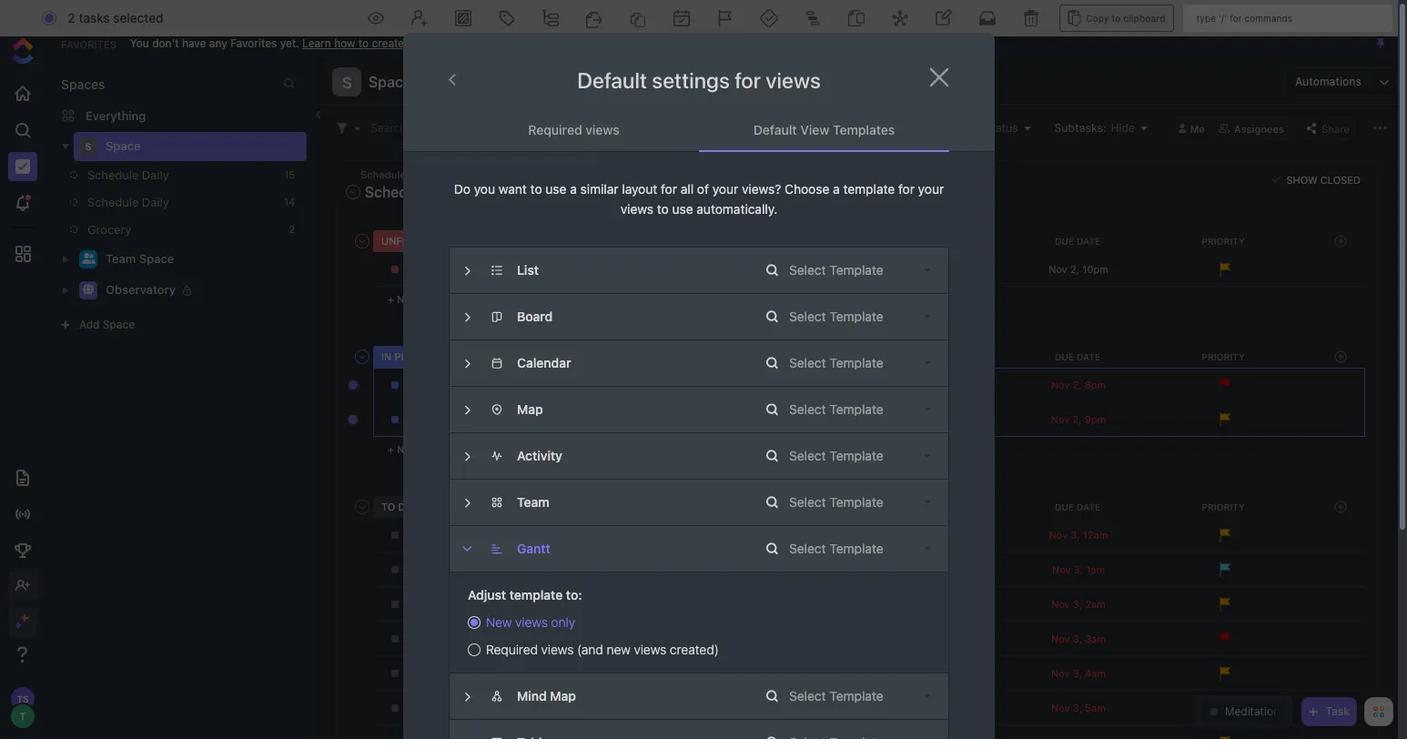 Task type: vqa. For each thing, say whether or not it's contained in the screenshot.
Do inside "Do You Want To Use A Similar Layout For All Of Your Views? Choose A Template For Your Views To Use Automatically."
yes



Task type: describe. For each thing, give the bounding box(es) containing it.
1 vertical spatial designs
[[516, 597, 561, 612]]

don't
[[152, 36, 179, 50]]

view
[[801, 122, 830, 137]]

0 vertical spatial use
[[546, 181, 567, 197]]

dismiss
[[689, 37, 730, 49]]

everything
[[86, 108, 146, 122]]

template for list
[[830, 262, 884, 278]]

from
[[676, 597, 702, 612]]

back
[[449, 701, 476, 715]]

board
[[517, 309, 553, 324]]

1 your from the left
[[713, 181, 739, 197]]

share button
[[1301, 117, 1356, 139]]

based
[[564, 597, 599, 612]]

everything link
[[46, 101, 318, 130]]

notifications?
[[700, 5, 781, 21]]

1 vertical spatial + new task
[[388, 293, 441, 305]]

tasks...
[[409, 121, 446, 134]]

⚒️ down only
[[573, 632, 588, 646]]

spaces
[[61, 76, 105, 92]]

publish
[[412, 666, 453, 681]]

select for activity
[[789, 448, 826, 463]]

0 vertical spatial + new task
[[495, 186, 556, 198]]

communication
[[467, 412, 554, 427]]

check for daily team output ⚒️ link
[[407, 623, 856, 654]]

travel for travel back to home 🚘
[[412, 701, 446, 715]]

🍗
[[450, 562, 465, 577]]

schedule daily link for 15
[[70, 161, 277, 188]]

you for do you want to use a similar layout for all of your views? choose a template for your views to use automatically.
[[474, 181, 495, 197]]

revisions
[[447, 597, 498, 612]]

⚒️ right supervisor
[[769, 597, 785, 612]]

do you want to enable browser notifications? enable hide this
[[511, 5, 897, 21]]

select template for team
[[789, 494, 884, 510]]

automatically.
[[697, 201, 778, 217]]

select template for map
[[789, 402, 884, 417]]

yet.
[[280, 36, 299, 50]]

template for calendar
[[830, 355, 884, 371]]

supervisor
[[706, 597, 766, 612]]

new down travel to office 🚘
[[397, 443, 418, 455]]

automations button
[[1287, 68, 1371, 96]]

(and
[[577, 642, 604, 657]]

channels
[[558, 412, 609, 427]]

0 horizontal spatial list
[[457, 77, 478, 92]]

1 vertical spatial template
[[510, 587, 563, 603]]

create marketing designs ⚒️ link
[[407, 520, 856, 551]]

hide this link
[[443, 36, 487, 50]]

select for calendar
[[789, 355, 826, 371]]

only
[[551, 615, 575, 630]]

apply revisions to designs based on feedback from supervisor ⚒️
[[412, 597, 785, 612]]

do you want to use a similar layout for all of your views? choose a template for your views to use automatically.
[[454, 181, 944, 217]]

apply revisions to designs based on feedback from supervisor ⚒️ link
[[407, 589, 856, 620]]

spaces link
[[46, 76, 105, 92]]

2 vertical spatial + new task
[[388, 443, 441, 455]]

me button
[[1172, 117, 1213, 139]]

search tasks...
[[371, 121, 446, 134]]

create
[[372, 36, 404, 50]]

daily for 15
[[142, 168, 169, 182]]

select template button for list
[[767, 248, 949, 293]]

select template button for activity
[[767, 433, 949, 479]]

space inside button
[[369, 74, 412, 90]]

template for map
[[830, 402, 884, 417]]

share
[[1322, 122, 1350, 134]]

templates
[[833, 122, 895, 137]]

travel back to home 🚘 link
[[407, 693, 856, 724]]

new inside default settings for views dialog
[[486, 615, 512, 630]]

daily down tasks...
[[409, 168, 433, 180]]

publish approved ads ⚒️
[[412, 666, 553, 681]]

daily for 14
[[142, 195, 169, 209]]

feedback
[[620, 597, 673, 612]]

do for do you want to use a similar layout for all of your views? choose a template for your views to use automatically.
[[454, 181, 471, 197]]

choose
[[785, 181, 830, 197]]

check for check for daily team output ⚒️
[[412, 632, 448, 646]]

select template button for mind map
[[767, 674, 949, 719]]

output
[[532, 632, 569, 646]]

observatory
[[106, 282, 176, 297]]

list link
[[457, 70, 485, 104]]

2 vertical spatial task
[[421, 443, 441, 455]]

schedule daily for 14
[[87, 195, 169, 209]]

schedule daily link for 14
[[70, 188, 277, 216]]

views down only
[[541, 642, 574, 657]]

select for mind map
[[789, 688, 826, 704]]

user group image
[[81, 253, 95, 264]]

🚘 inside "link"
[[500, 378, 515, 392]]

select template button for map
[[767, 387, 949, 433]]

2 for 2
[[289, 223, 295, 235]]

1 vertical spatial +
[[388, 293, 394, 305]]

lunch 🍗
[[412, 562, 465, 577]]

0 horizontal spatial this
[[469, 36, 487, 50]]

grocery link
[[70, 216, 277, 243]]

adjust
[[468, 587, 506, 603]]

.
[[487, 36, 491, 50]]

show closed button
[[1269, 170, 1366, 188]]

select for list
[[789, 262, 826, 278]]

views up the view
[[766, 67, 821, 93]]

1 a from the left
[[570, 181, 577, 197]]

assignees
[[1235, 122, 1285, 134]]

designs inside "link"
[[513, 528, 557, 542]]

or
[[430, 36, 440, 50]]

⚒️ down travel to office 🚘 "link"
[[612, 412, 627, 427]]

0 vertical spatial this
[[875, 5, 897, 21]]

enable
[[604, 5, 644, 21]]

you don't have any favorites yet. learn how to create one or hide this .
[[130, 36, 491, 50]]

selected
[[113, 10, 164, 25]]

2 a from the left
[[833, 181, 840, 197]]

views?
[[742, 181, 782, 197]]

gantt
[[517, 541, 551, 556]]

created)
[[670, 642, 719, 657]]

on
[[602, 597, 616, 612]]

want for enable
[[556, 5, 585, 21]]

home
[[495, 701, 526, 715]]

space down everything
[[106, 139, 141, 153]]

select for map
[[789, 402, 826, 417]]

schedule for 14
[[87, 195, 139, 209]]

office
[[464, 378, 496, 392]]

marketing
[[453, 528, 510, 542]]

14
[[284, 196, 295, 208]]

mind
[[517, 688, 547, 704]]

team space link
[[106, 245, 295, 274]]

check all communication channels ⚒️
[[412, 412, 627, 427]]

select for gantt
[[789, 541, 826, 556]]

select template button for gantt
[[767, 526, 949, 572]]

travel back to home 🚘
[[412, 701, 545, 715]]

how
[[334, 36, 355, 50]]

new views only
[[486, 615, 575, 630]]

grocery
[[87, 222, 131, 237]]

required views (and new views created)
[[486, 642, 719, 657]]

list inside default settings for views dialog
[[517, 262, 539, 278]]

select template for mind map
[[789, 688, 884, 704]]

do team check-ins ⚒️ link
[[407, 254, 856, 285]]

browser
[[648, 5, 697, 21]]

ads
[[513, 666, 534, 681]]

closed
[[1321, 173, 1361, 185]]



Task type: locate. For each thing, give the bounding box(es) containing it.
0 vertical spatial team
[[106, 251, 136, 266]]

1 vertical spatial use
[[672, 201, 693, 217]]

template inside do you want to use a similar layout for all of your views? choose a template for your views to use automatically.
[[844, 181, 895, 197]]

required for required views (and new views created)
[[486, 642, 538, 657]]

1 horizontal spatial this
[[875, 5, 897, 21]]

new
[[505, 186, 528, 198], [397, 293, 418, 305], [397, 443, 418, 455], [486, 615, 512, 630]]

travel left back
[[412, 701, 446, 715]]

1 vertical spatial want
[[499, 181, 527, 197]]

all left of
[[681, 181, 694, 197]]

⚒️ right gantt at left
[[561, 528, 576, 542]]

2 schedule daily link from the top
[[70, 188, 277, 216]]

2 template from the top
[[830, 309, 884, 324]]

check-
[[463, 262, 502, 277]]

0 vertical spatial map
[[517, 402, 543, 417]]

task
[[531, 186, 556, 198], [421, 293, 441, 305], [421, 443, 441, 455]]

want
[[556, 5, 585, 21], [499, 181, 527, 197]]

1 horizontal spatial a
[[833, 181, 840, 197]]

similar
[[581, 181, 619, 197]]

0 horizontal spatial you
[[474, 181, 495, 197]]

template down the templates
[[844, 181, 895, 197]]

default for default view templates
[[754, 122, 797, 137]]

map
[[517, 402, 543, 417], [550, 688, 576, 704]]

4 select template from the top
[[789, 402, 884, 417]]

3 template from the top
[[830, 355, 884, 371]]

0 vertical spatial all
[[681, 181, 694, 197]]

0 horizontal spatial a
[[570, 181, 577, 197]]

space button
[[361, 62, 412, 102]]

+
[[495, 186, 502, 198], [388, 293, 394, 305], [388, 443, 394, 455]]

globe image
[[83, 284, 94, 295]]

2
[[68, 10, 75, 25], [289, 223, 295, 235]]

1 horizontal spatial team
[[500, 632, 529, 646]]

8 select from the top
[[789, 688, 826, 704]]

1 vertical spatial all
[[451, 412, 464, 427]]

0 vertical spatial want
[[556, 5, 585, 21]]

0 vertical spatial do
[[511, 5, 528, 21]]

required up 'similar'
[[528, 122, 582, 137]]

new down do team check-ins ⚒️ on the top of page
[[397, 293, 418, 305]]

2 vertical spatial do
[[412, 262, 428, 277]]

6 template from the top
[[830, 494, 884, 510]]

favorites right any
[[230, 36, 277, 50]]

template for activity
[[830, 448, 884, 463]]

1 vertical spatial travel
[[412, 701, 446, 715]]

⚒️ right ins
[[522, 262, 537, 277]]

new right list info icon
[[505, 186, 528, 198]]

team for team space
[[106, 251, 136, 266]]

travel for travel to office 🚘
[[412, 378, 446, 392]]

check down travel to office 🚘
[[412, 412, 448, 427]]

1 horizontal spatial all
[[681, 181, 694, 197]]

⚒️ inside "link"
[[561, 528, 576, 542]]

8 select template from the top
[[789, 688, 884, 704]]

to:
[[566, 587, 582, 603]]

1 vertical spatial check
[[412, 632, 448, 646]]

you for do you want to enable browser notifications? enable hide this
[[531, 5, 553, 21]]

Search tasks... text field
[[371, 115, 522, 141]]

0 horizontal spatial favorites
[[61, 38, 116, 50]]

want right list info icon
[[499, 181, 527, 197]]

do for do you want to enable browser notifications? enable hide this
[[511, 5, 528, 21]]

8 select template button from the top
[[767, 674, 949, 719]]

team up gantt at left
[[517, 494, 550, 510]]

select template button for board
[[767, 294, 949, 340]]

2 travel from the top
[[412, 701, 446, 715]]

1 travel from the top
[[412, 378, 446, 392]]

one
[[408, 36, 427, 50]]

0 horizontal spatial map
[[517, 402, 543, 417]]

0 horizontal spatial want
[[499, 181, 527, 197]]

designs right marketing
[[513, 528, 557, 542]]

all down travel to office 🚘
[[451, 412, 464, 427]]

3 select from the top
[[789, 355, 826, 371]]

template for gantt
[[830, 541, 884, 556]]

8 template from the top
[[830, 688, 884, 704]]

approved
[[457, 666, 510, 681]]

hide
[[443, 36, 465, 50]]

2 check from the top
[[412, 632, 448, 646]]

task down travel to office 🚘
[[421, 443, 441, 455]]

check for check all communication channels ⚒️
[[412, 412, 448, 427]]

team down the new views only
[[500, 632, 529, 646]]

0 vertical spatial required
[[528, 122, 582, 137]]

schedule
[[87, 168, 139, 182], [361, 168, 406, 180], [87, 195, 139, 209]]

1 check from the top
[[412, 412, 448, 427]]

team left check-
[[431, 262, 459, 277]]

+ new task down do team check-ins ⚒️ on the top of page
[[388, 293, 441, 305]]

views up publish approved ads ⚒️ link
[[634, 642, 667, 657]]

4 select from the top
[[789, 402, 826, 417]]

1 vertical spatial map
[[550, 688, 576, 704]]

list info image
[[473, 186, 484, 197]]

1 select from the top
[[789, 262, 826, 278]]

6 select from the top
[[789, 494, 826, 510]]

7 select from the top
[[789, 541, 826, 556]]

0 vertical spatial template
[[844, 181, 895, 197]]

search
[[371, 121, 406, 134]]

travel
[[412, 378, 446, 392], [412, 701, 446, 715]]

any
[[209, 36, 227, 50]]

1 horizontal spatial template
[[844, 181, 895, 197]]

to right how
[[359, 36, 369, 50]]

me
[[1191, 122, 1206, 134]]

1 horizontal spatial you
[[531, 5, 553, 21]]

a left 'similar'
[[570, 181, 577, 197]]

1 horizontal spatial team
[[517, 494, 550, 510]]

default view templates
[[754, 122, 895, 137]]

0 vertical spatial list
[[457, 77, 478, 92]]

template for board
[[830, 309, 884, 324]]

you down "search tasks..." text box
[[474, 181, 495, 197]]

schedule daily link up grocery 'link'
[[70, 161, 277, 188]]

6 select template button from the top
[[767, 480, 949, 525]]

0 horizontal spatial 2
[[68, 10, 75, 25]]

space down 'create'
[[369, 74, 412, 90]]

1 vertical spatial do
[[454, 181, 471, 197]]

select template for board
[[789, 309, 884, 324]]

2 left tasks
[[68, 10, 75, 25]]

add space
[[79, 318, 135, 331]]

use left 'similar'
[[546, 181, 567, 197]]

select for board
[[789, 309, 826, 324]]

to right back
[[480, 701, 491, 715]]

travel to office 🚘 link
[[407, 369, 856, 400]]

required for required views
[[528, 122, 582, 137]]

default settings for views dialog
[[403, 33, 995, 739]]

want left enable on the left top
[[556, 5, 585, 21]]

new up check for daily team output ⚒️
[[486, 615, 512, 630]]

map right mind
[[550, 688, 576, 704]]

to left enable on the left top
[[589, 5, 601, 21]]

0 horizontal spatial team
[[106, 251, 136, 266]]

1 horizontal spatial want
[[556, 5, 585, 21]]

1 vertical spatial default
[[754, 122, 797, 137]]

default settings for views
[[577, 67, 821, 93]]

views up output
[[515, 615, 548, 630]]

assignees button
[[1213, 117, 1292, 139]]

1 vertical spatial list
[[517, 262, 539, 278]]

7 select template from the top
[[789, 541, 884, 556]]

designs up the new views only
[[516, 597, 561, 612]]

travel to office 🚘
[[412, 378, 515, 392]]

1 schedule daily link from the top
[[70, 161, 277, 188]]

select template for list
[[789, 262, 884, 278]]

use left automatically.
[[672, 201, 693, 217]]

3 select template from the top
[[789, 355, 884, 371]]

template up the new views only
[[510, 587, 563, 603]]

favorites
[[230, 36, 277, 50], [61, 38, 116, 50]]

check all communication channels ⚒️ link
[[407, 404, 856, 435]]

select for team
[[789, 494, 826, 510]]

2 for 2 tasks selected
[[68, 10, 75, 25]]

7 select template button from the top
[[767, 526, 949, 572]]

template for team
[[830, 494, 884, 510]]

0 vertical spatial 2
[[68, 10, 75, 25]]

schedule daily for 15
[[87, 168, 169, 182]]

1 vertical spatial team
[[500, 632, 529, 646]]

list right check-
[[517, 262, 539, 278]]

1 horizontal spatial favorites
[[230, 36, 277, 50]]

4 template from the top
[[830, 402, 884, 417]]

do inside do you want to use a similar layout for all of your views? choose a template for your views to use automatically.
[[454, 181, 471, 197]]

1 horizontal spatial map
[[550, 688, 576, 704]]

default for default settings for views
[[577, 67, 647, 93]]

2 vertical spatial +
[[388, 443, 394, 455]]

check down apply
[[412, 632, 448, 646]]

0 horizontal spatial use
[[546, 181, 567, 197]]

1 vertical spatial this
[[469, 36, 487, 50]]

1 vertical spatial required
[[486, 642, 538, 657]]

⚒️ right the ads
[[537, 666, 553, 681]]

default left the view
[[754, 122, 797, 137]]

type '/' for commands field
[[1183, 5, 1393, 32]]

space down grocery 'link'
[[139, 251, 174, 266]]

select template for gantt
[[789, 541, 884, 556]]

schedule daily link down space link
[[70, 188, 277, 216]]

want inside do you want to use a similar layout for all of your views? choose a template for your views to use automatically.
[[499, 181, 527, 197]]

settings
[[652, 67, 730, 93]]

show closed
[[1287, 173, 1361, 185]]

use
[[546, 181, 567, 197], [672, 201, 693, 217]]

have
[[182, 36, 206, 50]]

team space
[[106, 251, 174, 266]]

map up the activity
[[517, 402, 543, 417]]

check for daily team output ⚒️
[[412, 632, 588, 646]]

views down layout
[[621, 201, 654, 217]]

for
[[735, 67, 761, 93], [661, 181, 677, 197], [899, 181, 915, 197], [451, 632, 467, 646]]

5 select from the top
[[789, 448, 826, 463]]

0 vertical spatial designs
[[513, 528, 557, 542]]

schedule for 15
[[87, 168, 139, 182]]

1 horizontal spatial 🚘
[[530, 701, 545, 715]]

🚘 right office at bottom
[[500, 378, 515, 392]]

1 template from the top
[[830, 262, 884, 278]]

new
[[607, 642, 631, 657]]

0 vertical spatial team
[[431, 262, 459, 277]]

learn
[[302, 36, 331, 50]]

0 vertical spatial you
[[531, 5, 553, 21]]

hide
[[843, 5, 871, 21]]

add
[[79, 318, 100, 331]]

template for mind map
[[830, 688, 884, 704]]

space link
[[106, 132, 295, 161]]

team for team
[[517, 494, 550, 510]]

2 select template button from the top
[[767, 294, 949, 340]]

🚘 right home
[[530, 701, 545, 715]]

1 vertical spatial task
[[421, 293, 441, 305]]

1 select template from the top
[[789, 262, 884, 278]]

to left office at bottom
[[449, 378, 460, 392]]

4 select template button from the top
[[767, 387, 949, 433]]

space right add
[[103, 318, 135, 331]]

activity
[[517, 448, 563, 463]]

to inside "link"
[[449, 378, 460, 392]]

0 vertical spatial check
[[412, 412, 448, 427]]

2 select template from the top
[[789, 309, 884, 324]]

select template
[[789, 262, 884, 278], [789, 309, 884, 324], [789, 355, 884, 371], [789, 402, 884, 417], [789, 448, 884, 463], [789, 494, 884, 510], [789, 541, 884, 556], [789, 688, 884, 704]]

do for do team check-ins ⚒️
[[412, 262, 428, 277]]

15
[[284, 168, 295, 180]]

lunch
[[412, 562, 446, 577]]

mind map
[[517, 688, 576, 704]]

of
[[697, 181, 709, 197]]

1 horizontal spatial default
[[754, 122, 797, 137]]

you
[[130, 36, 149, 50]]

a right choose
[[833, 181, 840, 197]]

create
[[412, 528, 449, 542]]

1 select template button from the top
[[767, 248, 949, 293]]

1 horizontal spatial 2
[[289, 223, 295, 235]]

1 vertical spatial 🚘
[[530, 701, 545, 715]]

5 template from the top
[[830, 448, 884, 463]]

0 horizontal spatial 🚘
[[500, 378, 515, 392]]

your
[[713, 181, 739, 197], [918, 181, 944, 197]]

observatory link
[[106, 276, 295, 305]]

default up required views
[[577, 67, 647, 93]]

you left enable on the left top
[[531, 5, 553, 21]]

1 vertical spatial 2
[[289, 223, 295, 235]]

task down do team check-ins ⚒️ on the top of page
[[421, 293, 441, 305]]

daily down space link
[[142, 168, 169, 182]]

travel inside "link"
[[412, 378, 446, 392]]

select template button for calendar
[[767, 341, 949, 386]]

favorites down tasks
[[61, 38, 116, 50]]

1 horizontal spatial use
[[672, 201, 693, 217]]

ins
[[502, 262, 518, 277]]

list down "hide this" link
[[457, 77, 478, 92]]

select template for calendar
[[789, 355, 884, 371]]

2 select from the top
[[789, 309, 826, 324]]

5 select template button from the top
[[767, 433, 949, 479]]

views up 'similar'
[[586, 122, 620, 137]]

required
[[528, 122, 582, 137], [486, 642, 538, 657]]

team down grocery
[[106, 251, 136, 266]]

3 select template button from the top
[[767, 341, 949, 386]]

to up the new views only
[[501, 597, 513, 612]]

task left 'similar'
[[531, 186, 556, 198]]

0 horizontal spatial all
[[451, 412, 464, 427]]

1 vertical spatial you
[[474, 181, 495, 197]]

🚘
[[500, 378, 515, 392], [530, 701, 545, 715]]

space
[[369, 74, 412, 90], [106, 139, 141, 153], [139, 251, 174, 266], [103, 318, 135, 331]]

views inside do you want to use a similar layout for all of your views? choose a template for your views to use automatically.
[[621, 201, 654, 217]]

0 vertical spatial 🚘
[[500, 378, 515, 392]]

0 horizontal spatial team
[[431, 262, 459, 277]]

to right list info icon
[[530, 181, 542, 197]]

select template button for team
[[767, 480, 949, 525]]

0 vertical spatial default
[[577, 67, 647, 93]]

a
[[570, 181, 577, 197], [833, 181, 840, 197]]

0 horizontal spatial do
[[412, 262, 428, 277]]

you inside do you want to use a similar layout for all of your views? choose a template for your views to use automatically.
[[474, 181, 495, 197]]

0 horizontal spatial your
[[713, 181, 739, 197]]

team inside default settings for views dialog
[[517, 494, 550, 510]]

1 vertical spatial team
[[517, 494, 550, 510]]

want for use
[[499, 181, 527, 197]]

2 down 14
[[289, 223, 295, 235]]

to down layout
[[657, 201, 669, 217]]

5 select template from the top
[[789, 448, 884, 463]]

team
[[106, 251, 136, 266], [517, 494, 550, 510]]

0 vertical spatial travel
[[412, 378, 446, 392]]

6 select template from the top
[[789, 494, 884, 510]]

select template for activity
[[789, 448, 884, 463]]

create marketing designs ⚒️
[[412, 528, 576, 542]]

1 horizontal spatial list
[[517, 262, 539, 278]]

all inside do you want to use a similar layout for all of your views? choose a template for your views to use automatically.
[[681, 181, 694, 197]]

travel left office at bottom
[[412, 378, 446, 392]]

publish approved ads ⚒️ link
[[407, 658, 856, 689]]

0 horizontal spatial template
[[510, 587, 563, 603]]

select template button
[[767, 248, 949, 293], [767, 294, 949, 340], [767, 341, 949, 386], [767, 387, 949, 433], [767, 433, 949, 479], [767, 480, 949, 525], [767, 526, 949, 572], [767, 674, 949, 719]]

learn how to create one link
[[302, 36, 427, 50]]

show
[[1287, 173, 1318, 185]]

do team check-ins ⚒️
[[412, 262, 537, 277]]

0 vertical spatial +
[[495, 186, 502, 198]]

2 your from the left
[[918, 181, 944, 197]]

0 vertical spatial task
[[531, 186, 556, 198]]

task
[[1326, 705, 1350, 718]]

required up the ads
[[486, 642, 538, 657]]

daily up grocery 'link'
[[142, 195, 169, 209]]

+ new task down travel to office 🚘
[[388, 443, 441, 455]]

list
[[457, 77, 478, 92], [517, 262, 539, 278]]

+ new task right list info icon
[[495, 186, 556, 198]]

tasks
[[79, 10, 110, 25]]

2 horizontal spatial do
[[511, 5, 528, 21]]

template
[[844, 181, 895, 197], [510, 587, 563, 603]]

1 horizontal spatial your
[[918, 181, 944, 197]]

calendar
[[517, 355, 571, 371]]

0 horizontal spatial default
[[577, 67, 647, 93]]

1 horizontal spatial do
[[454, 181, 471, 197]]

7 template from the top
[[830, 541, 884, 556]]



